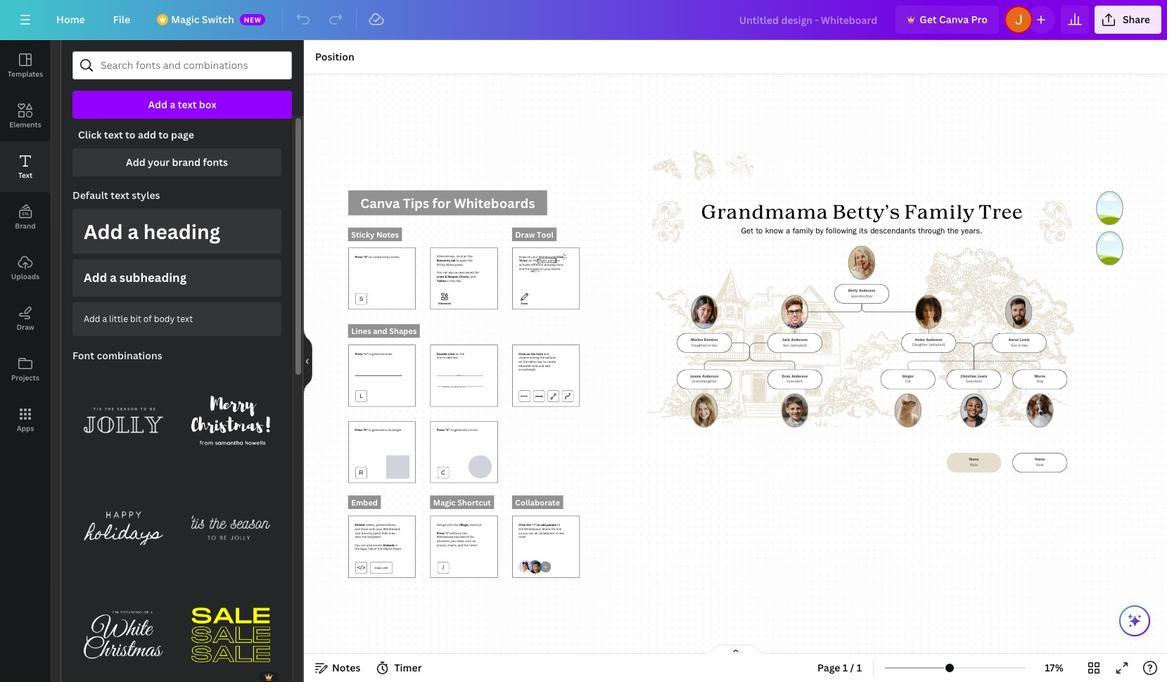 Task type: describe. For each thing, give the bounding box(es) containing it.
generate right "c"
[[454, 428, 467, 432]]

rectangle.
[[388, 428, 402, 432]]

add inside click the "+" to add people to the whiteboard. share the link so you can all collaborate in real time!
[[540, 523, 546, 527]]

add a subheading button
[[72, 260, 282, 297]]

drag
[[442, 386, 447, 388]]

grandmama
[[701, 200, 828, 225]]

brand
[[15, 221, 36, 231]]

time!
[[519, 535, 526, 539]]

all
[[534, 531, 538, 535]]

notes button
[[310, 657, 366, 680]]

draw down activate
[[521, 302, 528, 305]]

press "s" to create sticky notes.
[[355, 254, 399, 258]]

eraser
[[530, 266, 539, 270]]

emojis,
[[437, 543, 447, 547]]

press for press "r" to generate a rectangle. press "c" to generate a circle.
[[355, 428, 362, 432]]

add a text box button
[[72, 91, 292, 119]]

options
[[545, 356, 556, 360]]

editor
[[528, 360, 537, 364]]

0 vertical spatial create
[[372, 254, 381, 258]]

the inside grandmama betty's family tree get to know a family by following its descendants through the years.
[[947, 227, 959, 236]]

projects button
[[0, 344, 51, 395]]

add for add a text box
[[148, 98, 168, 111]]

this
[[450, 278, 455, 282]]

embed for embed
[[351, 497, 378, 508]]

and inside "you can also access panels for lines & shapes, charts, and tables in this tab."
[[470, 274, 475, 278]]

a left circle.
[[467, 428, 469, 432]]

add for add your brand fonts
[[126, 156, 145, 169]]

press for press "s" to create sticky notes.
[[355, 254, 363, 258]]

create inside click on the lines and choose among the options on the editor bar to create elbowed lines and add arrowheads.
[[547, 360, 556, 364]]

Search fonts and combinations search field
[[101, 52, 264, 79]]

press "r" to generate a rectangle. press "c" to generate a circle.
[[355, 428, 478, 432]]

need,
[[456, 539, 464, 543]]

add your brand fonts button
[[72, 149, 282, 177]]

real
[[559, 531, 564, 535]]

their
[[381, 531, 388, 535]]

default
[[72, 189, 108, 202]]

"s"
[[363, 254, 368, 258]]

and inside the draw on your whiteboard! click 'draw' on the object panel to activate different drawing tools and the eraser on your board.
[[519, 266, 524, 270]]

0 vertical spatial notes
[[376, 229, 399, 240]]

tab.
[[456, 278, 461, 282]]

share inside dropdown button
[[1123, 13, 1151, 26]]

notes inside button
[[332, 662, 361, 675]]

your inside embed videos, presentations, and more onto your whiteboard. just directly paste their links onto the template!
[[376, 527, 382, 531]]

circle.
[[470, 428, 478, 432]]

collaborate
[[515, 497, 560, 508]]

add inside double-click on the line to add text.
[[446, 356, 451, 360]]

text up the default text styles
[[104, 128, 123, 141]]

body
[[154, 313, 175, 325]]

embed videos, presentations, and more onto your whiteboard. just directly paste their links onto the template!
[[355, 523, 400, 539]]

whiteboard. inside click the "+" to add people to the whiteboard. share the link so you can all collaborate in real time!
[[524, 527, 541, 531]]

show pages image
[[702, 645, 770, 656]]

embed for embed videos, presentations, and more onto your whiteboard. just directly paste their links onto the template!
[[355, 523, 365, 527]]

draw left tool
[[515, 229, 535, 240]]

text left styles
[[111, 189, 129, 202]]

styles
[[132, 189, 160, 202]]

17% button
[[1032, 657, 1078, 680]]

home link
[[45, 6, 96, 34]]

tree
[[979, 200, 1023, 225]]

little
[[109, 313, 128, 325]]

/
[[851, 662, 855, 675]]

hide image
[[303, 328, 312, 395]]

pro
[[972, 13, 988, 26]]

fonts
[[203, 156, 228, 169]]

while
[[450, 531, 457, 535]]

for inside press "/" while on the whiteboard and search for whatever you need, such as emojis, charts, and the timer!
[[470, 535, 474, 539]]

a left rectangle.
[[385, 428, 387, 432]]

get inside button
[[920, 13, 937, 26]]

text.
[[452, 356, 459, 360]]

elements inside alternatively, click on the elements tab to open the sticky notes panel.
[[437, 258, 450, 262]]

by
[[816, 227, 824, 236]]

0 vertical spatial lines
[[536, 352, 543, 356]]

and inside embed videos, presentations, and more onto your whiteboard. just directly paste their links onto the template!
[[355, 527, 360, 531]]

elbowed
[[519, 364, 531, 368]]

in inside "you can also access panels for lines & shapes, charts, and tables in this tab."
[[447, 278, 449, 282]]

generate for a
[[372, 428, 384, 432]]

apps inside button
[[17, 424, 34, 434]]

add inside click on the lines and choose among the options on the editor bar to create elbowed lines and add arrowheads.
[[545, 364, 550, 368]]

among
[[529, 356, 539, 360]]

object
[[538, 258, 547, 262]]

presentations,
[[376, 523, 396, 527]]

you can also access panels for lines & shapes, charts, and tables in this tab.
[[437, 270, 479, 282]]

uploads
[[11, 272, 40, 282]]

on right 'draw'
[[529, 258, 532, 262]]

line inside double-click on the line to add text.
[[437, 356, 442, 360]]

your inside add your brand fonts button
[[148, 156, 170, 169]]

in inside click the "+" to add people to the whiteboard. share the link so you can all collaborate in real time!
[[555, 531, 558, 535]]

panel.
[[393, 547, 402, 551]]

to inside grandmama betty's family tree get to know a family by following its descendants through the years.
[[756, 227, 763, 236]]

side panel tab list
[[0, 40, 51, 446]]

text up drag the text along the line
[[460, 375, 463, 377]]

bar
[[538, 360, 542, 364]]

add for add text
[[456, 375, 460, 377]]

on inside double-click on the line to add text.
[[455, 352, 459, 356]]

along
[[454, 386, 459, 388]]

tab
[[368, 547, 373, 551]]

a up page
[[170, 98, 175, 111]]

alternatively, click on the elements tab to open the sticky notes panel.
[[437, 254, 472, 266]]

add a heading button
[[72, 209, 282, 254]]

'draw'
[[519, 258, 528, 262]]

to inside click on the lines and choose among the options on the editor bar to create elbowed lines and add arrowheads.
[[543, 360, 546, 364]]

"l"
[[363, 352, 368, 356]]

"/"
[[445, 531, 449, 535]]

"r"
[[363, 428, 368, 432]]

home
[[56, 13, 85, 26]]

you for lines
[[437, 270, 442, 274]]

access for charts,
[[455, 270, 464, 274]]

click text to add to page
[[78, 128, 194, 141]]

position button
[[310, 46, 360, 68]]

board.
[[551, 266, 561, 270]]

timer button
[[372, 657, 428, 680]]

17%
[[1045, 662, 1064, 675]]

timer
[[394, 662, 422, 675]]

generate for lines.
[[372, 352, 385, 356]]

notes.
[[391, 254, 399, 258]]

"c"
[[445, 428, 450, 432]]

get inside grandmama betty's family tree get to know a family by following its descendants through the years.
[[741, 227, 753, 236]]

add left page
[[138, 128, 156, 141]]

more
[[361, 527, 368, 531]]

notes inside alternatively, click on the elements tab to open the sticky notes panel.
[[446, 262, 454, 266]]

1 1 from the left
[[843, 662, 848, 675]]

you can also access embeds in the apps tab of the object panel.
[[355, 543, 402, 551]]

projects
[[11, 373, 39, 383]]

object
[[383, 547, 392, 551]]

a inside grandmama betty's family tree get to know a family by following its descendants through the years.
[[786, 227, 790, 236]]

add text
[[456, 375, 463, 377]]

add a little bit of body text button
[[72, 302, 282, 336]]



Task type: vqa. For each thing, say whether or not it's contained in the screenshot.
brand strategy
no



Task type: locate. For each thing, give the bounding box(es) containing it.
add left little
[[84, 313, 100, 325]]

links
[[389, 531, 395, 535]]

drawing
[[544, 262, 555, 266]]

also down template!
[[366, 543, 372, 547]]

of inside button
[[143, 313, 152, 325]]

you for the
[[355, 543, 360, 547]]

uploads button
[[0, 243, 51, 293]]

also inside you can also access embeds in the apps tab of the object panel.
[[366, 543, 372, 547]]

0 horizontal spatial whiteboard.
[[383, 527, 400, 531]]

1 horizontal spatial 1
[[857, 662, 862, 675]]

press left "l"
[[355, 352, 363, 356]]

people
[[547, 523, 556, 527]]

create right bar
[[547, 360, 556, 364]]

a left little
[[102, 313, 107, 325]]

click up elbowed
[[519, 352, 526, 356]]

the
[[947, 227, 959, 236], [468, 254, 472, 258], [468, 258, 472, 262], [533, 258, 538, 262], [525, 266, 530, 270], [460, 352, 464, 356], [531, 352, 535, 356], [540, 356, 544, 360], [523, 360, 528, 364], [447, 386, 450, 388], [459, 386, 462, 388], [454, 523, 458, 527], [526, 523, 531, 527], [519, 527, 523, 531], [551, 527, 556, 531], [462, 531, 467, 535], [362, 535, 367, 539], [464, 543, 468, 547], [355, 547, 359, 551], [377, 547, 382, 551]]

on inside alternatively, click on the elements tab to open the sticky notes panel.
[[463, 254, 467, 258]]

in
[[447, 278, 449, 282], [555, 531, 558, 535], [395, 543, 398, 547]]

0 horizontal spatial click
[[448, 352, 455, 356]]

font
[[72, 349, 94, 362]]

add right bar
[[545, 364, 550, 368]]

access for of
[[373, 543, 382, 547]]

group
[[180, 585, 282, 683]]

1 vertical spatial embed
[[355, 523, 365, 527]]

press left "s"
[[355, 254, 363, 258]]

line right along
[[463, 386, 466, 388]]

on up activate
[[527, 254, 531, 258]]

1 horizontal spatial lines
[[437, 274, 444, 278]]

you right so
[[523, 531, 528, 535]]

notes left timer button
[[332, 662, 361, 675]]

click for click text to add to page
[[78, 128, 102, 141]]

0 vertical spatial access
[[455, 270, 464, 274]]

notes up 'sticky'
[[376, 229, 399, 240]]

template!
[[367, 535, 381, 539]]

2 vertical spatial in
[[395, 543, 398, 547]]

sticky inside alternatively, click on the elements tab to open the sticky notes panel.
[[437, 262, 445, 266]]

draw up activate
[[519, 254, 526, 258]]

1 horizontal spatial onto
[[369, 527, 375, 531]]

0 horizontal spatial line
[[437, 356, 442, 360]]

1 horizontal spatial get
[[920, 13, 937, 26]]

1 vertical spatial lines
[[351, 326, 371, 336]]

click inside click on the lines and choose among the options on the editor bar to create elbowed lines and add arrowheads.
[[519, 352, 526, 356]]

draw tool
[[515, 229, 553, 240]]

shortcut.
[[469, 523, 482, 527]]

paste
[[373, 531, 381, 535]]

can inside "you can also access panels for lines & shapes, charts, and tables in this tab."
[[443, 270, 448, 274]]

combinations
[[97, 349, 162, 362]]

1 horizontal spatial access
[[455, 270, 464, 274]]

embeds
[[383, 543, 394, 547]]

to inside the draw on your whiteboard! click 'draw' on the object panel to activate different drawing tools and the eraser on your board.
[[557, 258, 560, 262]]

open
[[460, 258, 467, 262]]

for inside "you can also access panels for lines & shapes, charts, and tables in this tab."
[[475, 270, 479, 274]]

0 vertical spatial get
[[920, 13, 937, 26]]

elements up text button
[[9, 120, 41, 129]]

apps button
[[0, 395, 51, 446]]

share inside click the "+" to add people to the whiteboard. share the link so you can all collaborate in real time!
[[542, 527, 550, 531]]

templates button
[[0, 40, 51, 91]]

on right while
[[458, 531, 461, 535]]

add left people
[[540, 523, 546, 527]]

click inside double-click on the line to add text.
[[448, 352, 455, 356]]

add left subheading
[[84, 270, 107, 286]]

access inside you can also access embeds in the apps tab of the object panel.
[[373, 543, 382, 547]]

panel.
[[455, 262, 463, 266]]

1 horizontal spatial create
[[547, 360, 556, 364]]

1 vertical spatial of
[[374, 547, 377, 551]]

1 vertical spatial apps
[[360, 547, 367, 551]]

&
[[445, 274, 447, 278]]

alternatively,
[[437, 254, 455, 258]]

lines up bar
[[536, 352, 543, 356]]

page 1 / 1
[[818, 662, 862, 675]]

family
[[793, 227, 813, 236]]

lines left &
[[437, 274, 444, 278]]

1 horizontal spatial you
[[437, 270, 442, 274]]

whiteboard.
[[383, 527, 400, 531], [524, 527, 541, 531]]

1 horizontal spatial in
[[447, 278, 449, 282]]

1 horizontal spatial you
[[523, 531, 528, 535]]

through
[[918, 227, 945, 236]]

1 horizontal spatial click
[[456, 254, 463, 258]]

elements inside button
[[9, 120, 41, 129]]

elements button
[[0, 91, 51, 141]]

apps inside you can also access embeds in the apps tab of the object panel.
[[360, 547, 367, 551]]

add inside "add a subheading" button
[[84, 270, 107, 286]]

1 left / at the bottom right of page
[[843, 662, 848, 675]]

1 vertical spatial onto
[[355, 535, 361, 539]]

0 vertical spatial in
[[447, 278, 449, 282]]

0 vertical spatial elements
[[9, 120, 41, 129]]

a left subheading
[[110, 270, 117, 286]]

1 whiteboard. from the left
[[383, 527, 400, 531]]

add inside add a little bit of body text button
[[84, 313, 100, 325]]

click up default
[[78, 128, 102, 141]]

1 horizontal spatial whiteboard.
[[524, 527, 541, 531]]

draw up projects button
[[16, 322, 34, 332]]

1 vertical spatial you
[[450, 539, 456, 543]]

1 vertical spatial also
[[366, 543, 372, 547]]

your
[[148, 156, 170, 169], [531, 254, 538, 258], [544, 266, 551, 270], [376, 527, 382, 531]]

1 vertical spatial share
[[542, 527, 550, 531]]

add up along
[[456, 375, 460, 377]]

press left "c"
[[437, 428, 444, 432]]

font combinations
[[72, 349, 162, 362]]

draw inside the draw on your whiteboard! click 'draw' on the object panel to activate different drawing tools and the eraser on your board.
[[519, 254, 526, 258]]

the inside embed videos, presentations, and more onto your whiteboard. just directly paste their links onto the template!
[[362, 535, 367, 539]]

click inside alternatively, click on the elements tab to open the sticky notes panel.
[[456, 254, 463, 258]]

directly
[[361, 531, 372, 535]]

double-
[[437, 352, 448, 356]]

0 horizontal spatial magic
[[171, 13, 200, 26]]

get canva pro
[[920, 13, 988, 26]]

Design title text field
[[728, 6, 890, 34]]

click
[[456, 254, 463, 258], [448, 352, 455, 356]]

in left this
[[447, 278, 449, 282]]

click for add
[[448, 352, 455, 356]]

text right body
[[177, 313, 193, 325]]

in left real
[[555, 531, 558, 535]]

2 vertical spatial notes
[[332, 662, 361, 675]]

on up "panel."
[[463, 254, 467, 258]]

access
[[455, 270, 464, 274], [373, 543, 382, 547]]

can left all
[[529, 531, 534, 535]]

press left the '"r"'
[[355, 428, 362, 432]]

elements down tables
[[438, 301, 451, 305]]

draw on your whiteboard! click 'draw' on the object panel to activate different drawing tools and the eraser on your board.
[[519, 254, 564, 270]]

on inside press "/" while on the whiteboard and search for whatever you need, such as emojis, charts, and the timer!
[[458, 531, 461, 535]]

2 vertical spatial elements
[[438, 301, 451, 305]]

access down "panel."
[[455, 270, 464, 274]]

apps down projects in the left of the page
[[17, 424, 34, 434]]

2 1 from the left
[[857, 662, 862, 675]]

sticky up "s"
[[351, 229, 374, 240]]

arrowheads.
[[519, 368, 536, 372]]

your left "brand"
[[148, 156, 170, 169]]

1
[[843, 662, 848, 675], [857, 662, 862, 675]]

apps
[[17, 424, 34, 434], [360, 547, 367, 551]]

add for add a heading
[[84, 218, 123, 245]]

0 vertical spatial share
[[1123, 13, 1151, 26]]

different
[[531, 262, 543, 266]]

drag the text along the line
[[442, 386, 466, 388]]

of right tab
[[374, 547, 377, 551]]

1 vertical spatial create
[[547, 360, 556, 364]]

on up 'arrowheads.' at the bottom
[[519, 360, 522, 364]]

of right bit
[[143, 313, 152, 325]]

switch
[[202, 13, 234, 26]]

1 vertical spatial magic
[[433, 497, 456, 508]]

sticky notes
[[351, 229, 399, 240]]

a down styles
[[128, 218, 139, 245]]

shortcut
[[457, 497, 491, 508]]

1 horizontal spatial can
[[443, 270, 448, 274]]

main menu bar
[[0, 0, 1168, 40]]

you left &
[[437, 270, 442, 274]]

1 vertical spatial access
[[373, 543, 382, 547]]

you down just
[[355, 543, 360, 547]]

to inside double-click on the line to add text.
[[442, 356, 445, 360]]

add up click text to add to page
[[148, 98, 168, 111]]

2 horizontal spatial can
[[529, 531, 534, 535]]

2 horizontal spatial in
[[555, 531, 558, 535]]

embed inside embed videos, presentations, and more onto your whiteboard. just directly paste their links onto the template!
[[355, 523, 365, 527]]

0 horizontal spatial get
[[741, 227, 753, 236]]

can left tab
[[361, 543, 366, 547]]

press "/" while on the whiteboard and search for whatever you need, such as emojis, charts, and the timer!
[[437, 531, 477, 547]]

can inside you can also access embeds in the apps tab of the object panel.
[[361, 543, 366, 547]]

magic up design
[[433, 497, 456, 508]]

1 horizontal spatial notes
[[376, 229, 399, 240]]

0 horizontal spatial notes
[[332, 662, 361, 675]]

/magic
[[459, 523, 469, 527]]

you inside you can also access embeds in the apps tab of the object panel.
[[355, 543, 360, 547]]

1 vertical spatial lines
[[531, 364, 538, 368]]

1 vertical spatial get
[[741, 227, 753, 236]]

to inside alternatively, click on the elements tab to open the sticky notes panel.
[[456, 258, 459, 262]]

you inside press "/" while on the whiteboard and search for whatever you need, such as emojis, charts, and the timer!
[[450, 539, 456, 543]]

create left 'sticky'
[[372, 254, 381, 258]]

can for panel.
[[361, 543, 366, 547]]

canva assistant image
[[1127, 613, 1144, 630]]

0 vertical spatial of
[[143, 313, 152, 325]]

1 horizontal spatial also
[[448, 270, 454, 274]]

brand button
[[0, 192, 51, 243]]

get left canva
[[920, 13, 937, 26]]

0 horizontal spatial can
[[361, 543, 366, 547]]

0 vertical spatial line
[[437, 356, 442, 360]]

line left the text.
[[437, 356, 442, 360]]

0 horizontal spatial in
[[395, 543, 398, 547]]

2 vertical spatial can
[[361, 543, 366, 547]]

click inside click the "+" to add people to the whiteboard. share the link so you can all collaborate in real time!
[[519, 523, 526, 527]]

page
[[171, 128, 194, 141]]

lines inside "you can also access panels for lines & shapes, charts, and tables in this tab."
[[437, 274, 444, 278]]

you left the need,
[[450, 539, 456, 543]]

box
[[199, 98, 216, 111]]

onto right more
[[369, 527, 375, 531]]

family
[[904, 200, 975, 225]]

in inside you can also access embeds in the apps tab of the object panel.
[[395, 543, 398, 547]]

apps left tab
[[360, 547, 367, 551]]

1 vertical spatial you
[[355, 543, 360, 547]]

so
[[519, 531, 522, 535]]

whiteboard. inside embed videos, presentations, and more onto your whiteboard. just directly paste their links onto the template!
[[383, 527, 400, 531]]

1 right / at the bottom right of page
[[857, 662, 862, 675]]

1 horizontal spatial line
[[463, 386, 466, 388]]

press left the "/"
[[437, 531, 444, 535]]

0 vertical spatial sticky
[[351, 229, 374, 240]]

embed up videos,
[[351, 497, 378, 508]]

0 horizontal spatial you
[[450, 539, 456, 543]]

magic
[[171, 13, 200, 26], [433, 497, 456, 508]]

click for click on the lines and choose among the options on the editor bar to create elbowed lines and add arrowheads.
[[519, 352, 526, 356]]

1 vertical spatial for
[[470, 535, 474, 539]]

embed up just
[[355, 523, 365, 527]]

0 vertical spatial onto
[[369, 527, 375, 531]]

0 horizontal spatial for
[[470, 535, 474, 539]]

also right &
[[448, 270, 454, 274]]

add a heading
[[84, 218, 220, 245]]

1 horizontal spatial apps
[[360, 547, 367, 551]]

timer!
[[469, 543, 477, 547]]

1 horizontal spatial of
[[374, 547, 377, 551]]

0 vertical spatial magic
[[171, 13, 200, 26]]

press inside press "/" while on the whiteboard and search for whatever you need, such as emojis, charts, and the timer!
[[437, 531, 444, 535]]

1 vertical spatial in
[[555, 531, 558, 535]]

elements left tab
[[437, 258, 450, 262]]

access inside "you can also access panels for lines & shapes, charts, and tables in this tab."
[[455, 270, 464, 274]]

magic switch
[[171, 13, 234, 26]]

for right panels on the left top
[[475, 270, 479, 274]]

magic left switch on the left of the page
[[171, 13, 200, 26]]

you inside "you can also access panels for lines & shapes, charts, and tables in this tab."
[[437, 270, 442, 274]]

shapes,
[[447, 274, 459, 278]]

click up drag the text along the line
[[448, 352, 455, 356]]

whiteboard!
[[538, 254, 556, 258]]

0 horizontal spatial also
[[366, 543, 372, 547]]

brand
[[172, 156, 201, 169]]

lines up "l"
[[351, 326, 371, 336]]

on right eraser
[[540, 266, 543, 270]]

onto left directly
[[355, 535, 361, 539]]

sticky down alternatively,
[[437, 262, 445, 266]]

0 horizontal spatial you
[[355, 543, 360, 547]]

you inside click the "+" to add people to the whiteboard. share the link so you can all collaborate in real time!
[[523, 531, 528, 535]]

add inside the add a heading 'button'
[[84, 218, 123, 245]]

1 vertical spatial line
[[463, 386, 466, 388]]

0 horizontal spatial sticky
[[351, 229, 374, 240]]

0 horizontal spatial access
[[373, 543, 382, 547]]

in right embeds
[[395, 543, 398, 547]]

add for add a subheading
[[84, 270, 107, 286]]

lines down among
[[531, 364, 538, 368]]

also for tab
[[366, 543, 372, 547]]

tools
[[556, 262, 563, 266]]

templates
[[8, 69, 43, 79]]

1 vertical spatial notes
[[446, 262, 454, 266]]

add
[[148, 98, 168, 111], [126, 156, 145, 169], [84, 218, 123, 245], [84, 270, 107, 286], [84, 313, 100, 325], [456, 375, 460, 377]]

2 whiteboard. from the left
[[524, 527, 541, 531]]

can inside click the "+" to add people to the whiteboard. share the link so you can all collaborate in real time!
[[529, 531, 534, 535]]

1 horizontal spatial magic
[[433, 497, 456, 508]]

for right search
[[470, 535, 474, 539]]

1 vertical spatial can
[[529, 531, 534, 535]]

add a little bit of body text
[[84, 313, 193, 325]]

also inside "you can also access panels for lines & shapes, charts, and tables in this tab."
[[448, 270, 454, 274]]

0 horizontal spatial create
[[372, 254, 381, 258]]

click for click the "+" to add people to the whiteboard. share the link so you can all collaborate in real time!
[[519, 523, 526, 527]]

text left box
[[178, 98, 197, 111]]

your left board.
[[544, 266, 551, 270]]

0 vertical spatial apps
[[17, 424, 34, 434]]

0 vertical spatial click
[[456, 254, 463, 258]]

file
[[113, 13, 130, 26]]

panels
[[465, 270, 474, 274]]

0 vertical spatial also
[[448, 270, 454, 274]]

activate
[[519, 262, 530, 266]]

sticky
[[382, 254, 390, 258]]

click
[[78, 128, 102, 141], [557, 254, 564, 258], [519, 352, 526, 356], [519, 523, 526, 527]]

1 vertical spatial click
[[448, 352, 455, 356]]

lines and shapes
[[351, 326, 417, 336]]

of inside you can also access embeds in the apps tab of the object panel.
[[374, 547, 377, 551]]

a right know
[[786, 227, 790, 236]]

1 vertical spatial elements
[[437, 258, 450, 262]]

generate right the '"r"'
[[372, 428, 384, 432]]

whiteboard. right paste
[[383, 527, 400, 531]]

generate left lines.
[[372, 352, 385, 356]]

magic for magic shortcut
[[433, 497, 456, 508]]

also for shapes,
[[448, 270, 454, 274]]

1 horizontal spatial for
[[475, 270, 479, 274]]

can up tables
[[443, 270, 448, 274]]

0 horizontal spatial 1
[[843, 662, 848, 675]]

press for press "/" while on the whiteboard and search for whatever you need, such as emojis, charts, and the timer!
[[437, 531, 444, 535]]

0 horizontal spatial share
[[542, 527, 550, 531]]

press
[[355, 254, 363, 258], [355, 352, 363, 356], [355, 428, 362, 432], [437, 428, 444, 432], [437, 531, 444, 535]]

0 vertical spatial for
[[475, 270, 479, 274]]

access down template!
[[373, 543, 382, 547]]

click for to
[[456, 254, 463, 258]]

on up editor
[[526, 352, 530, 356]]

add inside add a text box button
[[148, 98, 168, 111]]

0 horizontal spatial lines
[[351, 326, 371, 336]]

add left the text.
[[446, 356, 451, 360]]

whiteboard. right so
[[524, 527, 541, 531]]

click up so
[[519, 523, 526, 527]]

text left along
[[450, 386, 454, 388]]

lines.
[[385, 352, 393, 356]]

betty's
[[832, 200, 900, 225]]

share button
[[1095, 6, 1162, 34]]

magic inside main menu bar
[[171, 13, 200, 26]]

the inside double-click on the line to add text.
[[460, 352, 464, 356]]

magic for magic switch
[[171, 13, 200, 26]]

line
[[437, 356, 442, 360], [463, 386, 466, 388]]

1 vertical spatial sticky
[[437, 262, 445, 266]]

on right double-
[[455, 352, 459, 356]]

add for add a little bit of body text
[[84, 313, 100, 325]]

a inside 'button'
[[128, 218, 139, 245]]

tab
[[451, 258, 455, 262]]

bit
[[130, 313, 141, 325]]

0 vertical spatial you
[[437, 270, 442, 274]]

click right tab
[[456, 254, 463, 258]]

1 horizontal spatial sticky
[[437, 262, 445, 266]]

1 horizontal spatial share
[[1123, 13, 1151, 26]]

0 vertical spatial embed
[[351, 497, 378, 508]]

add inside add your brand fonts button
[[126, 156, 145, 169]]

can for in
[[443, 270, 448, 274]]

notes down alternatively,
[[446, 262, 454, 266]]

design with the /magic shortcut.
[[437, 523, 482, 527]]

file button
[[102, 6, 142, 34]]

link
[[556, 527, 561, 531]]

get down grandmama
[[741, 227, 753, 236]]

default text styles
[[72, 189, 160, 202]]

whatever
[[437, 539, 450, 543]]

click up tools
[[557, 254, 564, 258]]

0 vertical spatial lines
[[437, 274, 444, 278]]

press for press "l" to generate lines.
[[355, 352, 363, 356]]

add down click text to add to page
[[126, 156, 145, 169]]

add a subheading
[[84, 270, 187, 286]]

charts,
[[447, 543, 457, 547]]

your up different
[[531, 254, 538, 258]]

2 horizontal spatial notes
[[446, 262, 454, 266]]

0 vertical spatial you
[[523, 531, 528, 535]]

0 horizontal spatial apps
[[17, 424, 34, 434]]

draw inside button
[[16, 322, 34, 332]]

0 vertical spatial can
[[443, 270, 448, 274]]

onto
[[369, 527, 375, 531], [355, 535, 361, 539]]

add down default
[[84, 218, 123, 245]]

also
[[448, 270, 454, 274], [366, 543, 372, 547]]

0 horizontal spatial of
[[143, 313, 152, 325]]

0 horizontal spatial onto
[[355, 535, 361, 539]]

click inside the draw on your whiteboard! click 'draw' on the object panel to activate different drawing tools and the eraser on your board.
[[557, 254, 564, 258]]

"+"
[[532, 523, 536, 527]]



